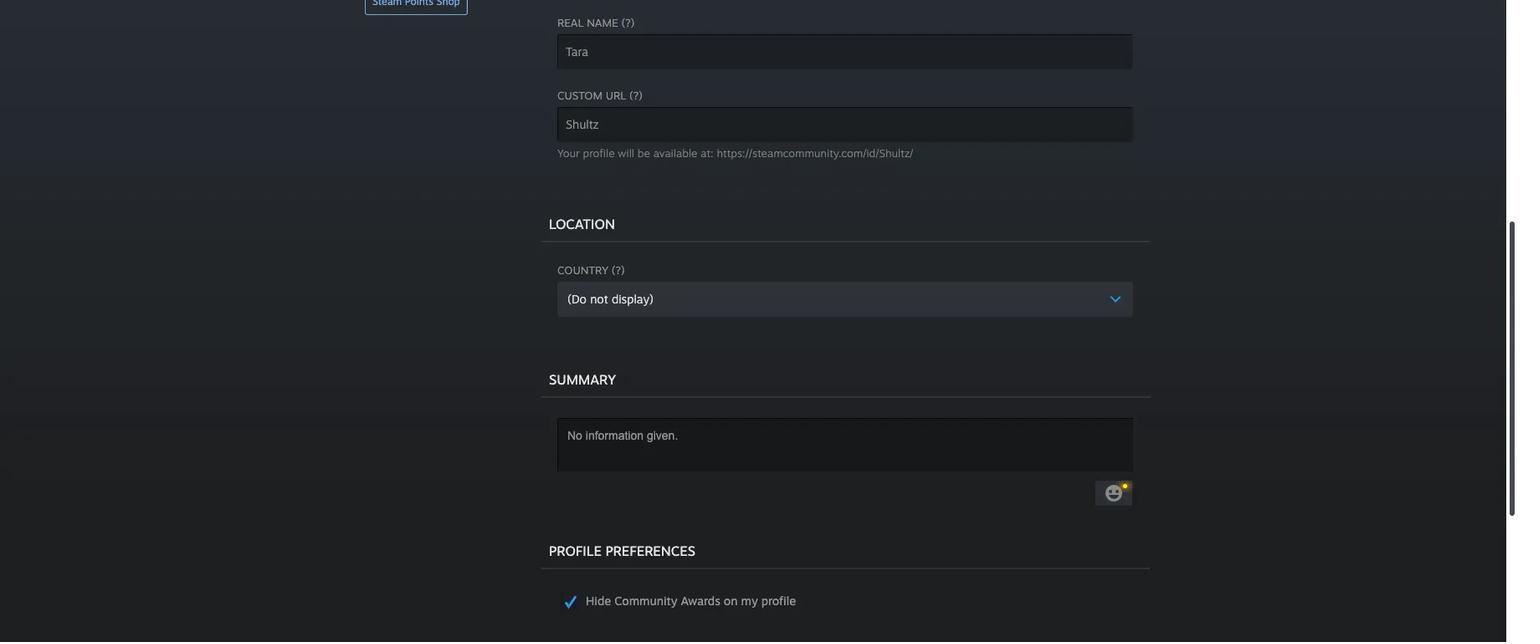 Task type: vqa. For each thing, say whether or not it's contained in the screenshot.
Custom URL (?)
yes



Task type: describe. For each thing, give the bounding box(es) containing it.
(do not display)
[[568, 292, 654, 306]]

(?) for real name (?)
[[622, 16, 635, 29]]

2 vertical spatial (?)
[[612, 264, 625, 277]]

hide
[[586, 594, 611, 609]]

profile
[[549, 543, 602, 560]]

your profile will be available at: https://steamcommunity.com/id/shultz/
[[558, 147, 914, 160]]

not
[[590, 292, 608, 306]]

custom
[[558, 89, 603, 102]]

custom url (?)
[[558, 89, 643, 102]]

location
[[549, 216, 615, 233]]

0 vertical spatial profile
[[583, 147, 615, 160]]

display)
[[612, 292, 654, 306]]

awards
[[681, 594, 721, 609]]

community
[[615, 594, 678, 609]]

available
[[654, 147, 698, 160]]

preferences
[[606, 543, 696, 560]]

real name (?)
[[558, 16, 635, 29]]

profile preferences
[[549, 543, 696, 560]]

your
[[558, 147, 580, 160]]

country
[[558, 264, 609, 277]]

hide community awards on my profile
[[586, 594, 796, 609]]

(do
[[568, 292, 587, 306]]



Task type: locate. For each thing, give the bounding box(es) containing it.
https://steamcommunity.com/id/shultz/
[[717, 147, 914, 160]]

1 vertical spatial (?)
[[630, 89, 643, 102]]

(?) right name
[[622, 16, 635, 29]]

real
[[558, 16, 584, 29]]

on
[[724, 594, 738, 609]]

1 vertical spatial profile
[[762, 594, 796, 609]]

(?) up (do not display)
[[612, 264, 625, 277]]

profile
[[583, 147, 615, 160], [762, 594, 796, 609]]

my
[[741, 594, 758, 609]]

(?) for custom url (?)
[[630, 89, 643, 102]]

name
[[587, 16, 618, 29]]

1 horizontal spatial profile
[[762, 594, 796, 609]]

0 horizontal spatial profile
[[583, 147, 615, 160]]

profile right my
[[762, 594, 796, 609]]

(?)
[[622, 16, 635, 29], [630, 89, 643, 102], [612, 264, 625, 277]]

None text field
[[558, 34, 1134, 69], [558, 107, 1134, 142], [558, 34, 1134, 69], [558, 107, 1134, 142]]

url
[[606, 89, 626, 102]]

at:
[[701, 147, 714, 160]]

profile left will
[[583, 147, 615, 160]]

No information given. text field
[[558, 419, 1134, 472]]

will
[[618, 147, 635, 160]]

(?) right the url
[[630, 89, 643, 102]]

summary
[[549, 372, 616, 388]]

country (?)
[[558, 264, 625, 277]]

0 vertical spatial (?)
[[622, 16, 635, 29]]

be
[[638, 147, 650, 160]]



